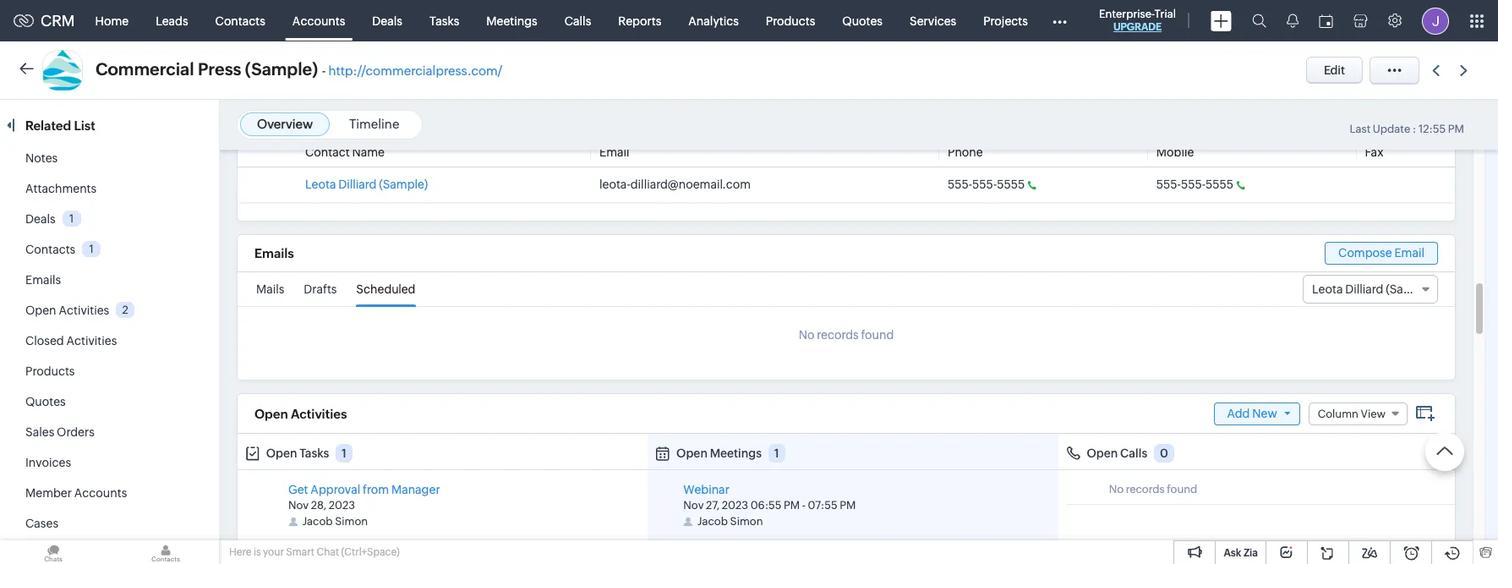 Task type: locate. For each thing, give the bounding box(es) containing it.
nov inside get approval from manager nov 28, 2023
[[288, 499, 309, 512]]

records
[[817, 328, 859, 342], [1126, 483, 1165, 496]]

1 vertical spatial tasks
[[300, 447, 329, 460]]

notes link
[[25, 151, 58, 165]]

dilliard
[[338, 178, 377, 191], [1346, 282, 1384, 296]]

1 horizontal spatial 2023
[[722, 499, 748, 512]]

emails up open activities link
[[25, 273, 61, 287]]

leota down contact
[[305, 178, 336, 191]]

2023 inside webinar nov 27, 2023 06:55 pm - 07:55 pm
[[722, 499, 748, 512]]

deals link down attachments
[[25, 212, 55, 226]]

1 nov from the left
[[288, 499, 309, 512]]

profile element
[[1412, 0, 1460, 41]]

email link
[[600, 145, 630, 159]]

accounts link
[[279, 0, 359, 41]]

nov down get on the bottom
[[288, 499, 309, 512]]

1 horizontal spatial jacob
[[698, 515, 728, 528]]

from
[[363, 483, 389, 496]]

activities for open activities link
[[59, 304, 109, 317]]

open activities up open tasks
[[255, 406, 347, 421]]

0 vertical spatial leota
[[305, 178, 336, 191]]

2 2023 from the left
[[722, 499, 748, 512]]

contact name
[[305, 145, 385, 159]]

enterprise-trial upgrade
[[1099, 8, 1176, 33]]

simon for webinar
[[730, 515, 763, 528]]

0 horizontal spatial 2023
[[329, 499, 355, 512]]

no
[[799, 328, 815, 342], [1109, 483, 1124, 496]]

(sample) down name
[[379, 178, 428, 191]]

1 vertical spatial found
[[1167, 483, 1198, 496]]

simon down 06:55
[[730, 515, 763, 528]]

deals left tasks link
[[372, 14, 402, 27]]

meetings inside meetings link
[[487, 14, 538, 27]]

1 horizontal spatial -
[[802, 499, 806, 512]]

0 vertical spatial no
[[799, 328, 815, 342]]

nov left 27,
[[684, 499, 704, 512]]

1 up open activities link
[[89, 243, 94, 255]]

0 horizontal spatial dilliard
[[338, 178, 377, 191]]

1 horizontal spatial 555-555-5555
[[1157, 178, 1234, 191]]

1 horizontal spatial found
[[1167, 483, 1198, 496]]

0 horizontal spatial found
[[861, 328, 894, 342]]

deals link up http://commercialpress.com/
[[359, 0, 416, 41]]

nov
[[288, 499, 309, 512], [684, 499, 704, 512]]

contacts link up press
[[202, 0, 279, 41]]

555-
[[948, 178, 973, 191], [973, 178, 997, 191], [1157, 178, 1181, 191], [1181, 178, 1206, 191]]

0 vertical spatial quotes
[[843, 14, 883, 27]]

0 vertical spatial products link
[[752, 0, 829, 41]]

sales
[[25, 425, 54, 439]]

0 horizontal spatial calls
[[565, 14, 591, 27]]

emails link
[[25, 273, 61, 287]]

Leota Dilliard (Sample) field
[[1303, 275, 1438, 304]]

2023 inside get approval from manager nov 28, 2023
[[329, 499, 355, 512]]

simon down get approval from manager nov 28, 2023
[[335, 515, 368, 528]]

contacts up press
[[215, 14, 265, 27]]

meetings
[[487, 14, 538, 27], [710, 447, 762, 460]]

1
[[69, 212, 74, 225], [89, 243, 94, 255], [342, 447, 347, 460], [774, 447, 779, 460]]

1 horizontal spatial emails
[[255, 246, 294, 261]]

overview link
[[257, 117, 313, 131]]

activities up open tasks
[[291, 406, 347, 421]]

member accounts
[[25, 486, 127, 500]]

edit button
[[1306, 57, 1363, 84]]

0 vertical spatial meetings
[[487, 14, 538, 27]]

1 horizontal spatial dilliard
[[1346, 282, 1384, 296]]

2 vertical spatial (sample)
[[1386, 282, 1435, 296]]

0 horizontal spatial :
[[380, 540, 384, 554]]

1 horizontal spatial contacts
[[215, 14, 265, 27]]

leota dilliard (sample) down name
[[305, 178, 428, 191]]

meetings up webinar on the bottom left of page
[[710, 447, 762, 460]]

dilliard down the compose
[[1346, 282, 1384, 296]]

0 horizontal spatial nov
[[288, 499, 309, 512]]

jacob for get approval from manager
[[302, 515, 333, 528]]

1 horizontal spatial deals link
[[359, 0, 416, 41]]

2 jacob simon from the left
[[698, 515, 763, 528]]

555-555-5555 down the mobile
[[1157, 178, 1234, 191]]

- left 07:55
[[802, 499, 806, 512]]

create menu image
[[1211, 11, 1232, 31]]

0 horizontal spatial jacob
[[302, 515, 333, 528]]

0 vertical spatial tasks
[[430, 14, 459, 27]]

0 horizontal spatial meetings
[[487, 14, 538, 27]]

accounts up 'commercial press (sample) - http://commercialpress.com/'
[[292, 14, 345, 27]]

leota dilliard (sample) link
[[305, 178, 428, 191]]

: left 12:55
[[1413, 123, 1417, 135]]

tasks up http://commercialpress.com/ link
[[430, 14, 459, 27]]

- inside 'commercial press (sample) - http://commercialpress.com/'
[[322, 63, 326, 78]]

jacob down 28,
[[302, 515, 333, 528]]

2 555- from the left
[[973, 178, 997, 191]]

2023
[[329, 499, 355, 512], [722, 499, 748, 512]]

0 vertical spatial activities
[[59, 304, 109, 317]]

found
[[861, 328, 894, 342], [1167, 483, 1198, 496]]

0 horizontal spatial -
[[322, 63, 326, 78]]

0 horizontal spatial pm
[[784, 499, 800, 512]]

0
[[1160, 447, 1169, 460]]

open up open tasks
[[255, 406, 288, 421]]

products link right analytics in the left of the page
[[752, 0, 829, 41]]

products down closed
[[25, 364, 75, 378]]

1 horizontal spatial 5555
[[1206, 178, 1234, 191]]

deals down attachments
[[25, 212, 55, 226]]

email up leota-
[[600, 145, 630, 159]]

: left in
[[380, 540, 384, 554]]

previous record image
[[1433, 65, 1440, 76]]

0 vertical spatial :
[[1413, 123, 1417, 135]]

signals image
[[1287, 14, 1299, 28]]

1 jacob from the left
[[302, 515, 333, 528]]

0 horizontal spatial accounts
[[74, 486, 127, 500]]

1 horizontal spatial leota
[[1312, 282, 1343, 296]]

1 horizontal spatial accounts
[[292, 14, 345, 27]]

2 simon from the left
[[730, 515, 763, 528]]

tasks up get on the bottom
[[300, 447, 329, 460]]

jacob simon down 27,
[[698, 515, 763, 528]]

2
[[122, 303, 128, 316]]

overview
[[257, 117, 313, 131]]

1 vertical spatial (sample)
[[379, 178, 428, 191]]

commercial
[[96, 59, 194, 79]]

1 555-555-5555 from the left
[[948, 178, 1025, 191]]

timeline
[[349, 117, 399, 131]]

closed activities
[[25, 334, 117, 348]]

deals
[[372, 14, 402, 27], [25, 212, 55, 226]]

1 vertical spatial contacts link
[[25, 243, 75, 256]]

calls left reports link
[[565, 14, 591, 27]]

:
[[1413, 123, 1417, 135], [380, 540, 384, 554]]

28,
[[311, 499, 327, 512]]

12:55
[[1419, 123, 1446, 135]]

open activities up closed activities link
[[25, 304, 109, 317]]

1 horizontal spatial nov
[[684, 499, 704, 512]]

2023 down "approval"
[[329, 499, 355, 512]]

0 vertical spatial leota dilliard (sample)
[[305, 178, 428, 191]]

dilliard@noemail.com
[[631, 178, 751, 191]]

0 horizontal spatial jacob simon
[[302, 515, 368, 528]]

(sample) inside field
[[1386, 282, 1435, 296]]

2 5555 from the left
[[1206, 178, 1234, 191]]

accounts right member
[[74, 486, 127, 500]]

phone
[[948, 145, 983, 159]]

quotes link up sales
[[25, 395, 66, 408]]

leota
[[305, 178, 336, 191], [1312, 282, 1343, 296]]

-
[[322, 63, 326, 78], [802, 499, 806, 512]]

1 vertical spatial dilliard
[[1346, 282, 1384, 296]]

calls left 0
[[1121, 447, 1148, 460]]

accounts
[[292, 14, 345, 27], [74, 486, 127, 500]]

contacts up emails link
[[25, 243, 75, 256]]

1 horizontal spatial products
[[766, 14, 815, 27]]

contacts link up emails link
[[25, 243, 75, 256]]

contacts link
[[202, 0, 279, 41], [25, 243, 75, 256]]

0 horizontal spatial products
[[25, 364, 75, 378]]

(sample) up overview link
[[245, 59, 318, 79]]

attachments
[[25, 182, 97, 195]]

0 horizontal spatial records
[[817, 328, 859, 342]]

(sample) down compose email at the top
[[1386, 282, 1435, 296]]

manager
[[391, 483, 440, 496]]

0 horizontal spatial contacts
[[25, 243, 75, 256]]

2 horizontal spatial (sample)
[[1386, 282, 1435, 296]]

quotes
[[843, 14, 883, 27], [25, 395, 66, 408]]

http://commercialpress.com/ link
[[328, 63, 503, 78]]

calls
[[565, 14, 591, 27], [1121, 447, 1148, 460]]

projects
[[984, 14, 1028, 27]]

fax link
[[1365, 145, 1384, 159]]

profile image
[[1422, 7, 1449, 34]]

jacob simon down 28,
[[302, 515, 368, 528]]

emails up mails
[[255, 246, 294, 261]]

1 horizontal spatial simon
[[730, 515, 763, 528]]

0 horizontal spatial (sample)
[[245, 59, 318, 79]]

jacob for webinar
[[698, 515, 728, 528]]

calls link
[[551, 0, 605, 41]]

quotes link left services
[[829, 0, 896, 41]]

last update : 12:55 pm
[[1350, 123, 1465, 135]]

1 jacob simon from the left
[[302, 515, 368, 528]]

tasks
[[430, 14, 459, 27], [300, 447, 329, 460]]

simon for get approval from manager
[[335, 515, 368, 528]]

0 vertical spatial records
[[817, 328, 859, 342]]

: in progress
[[380, 540, 449, 554]]

mobile link
[[1157, 145, 1194, 159]]

activities
[[59, 304, 109, 317], [66, 334, 117, 348], [291, 406, 347, 421]]

quotes up sales
[[25, 395, 66, 408]]

2 nov from the left
[[684, 499, 704, 512]]

products right analytics in the left of the page
[[766, 14, 815, 27]]

pm right 06:55
[[784, 499, 800, 512]]

leota dilliard (sample) down compose email at the top
[[1312, 282, 1435, 296]]

activities down open activities link
[[66, 334, 117, 348]]

07:55
[[808, 499, 838, 512]]

- down accounts link
[[322, 63, 326, 78]]

1 vertical spatial open activities
[[255, 406, 347, 421]]

products link
[[752, 0, 829, 41], [25, 364, 75, 378]]

1 vertical spatial leota dilliard (sample)
[[1312, 282, 1435, 296]]

name
[[352, 145, 385, 159]]

5555
[[997, 178, 1025, 191], [1206, 178, 1234, 191]]

products link down closed
[[25, 364, 75, 378]]

1 simon from the left
[[335, 515, 368, 528]]

1 5555 from the left
[[997, 178, 1025, 191]]

dilliard inside field
[[1346, 282, 1384, 296]]

2 jacob from the left
[[698, 515, 728, 528]]

0 vertical spatial -
[[322, 63, 326, 78]]

555-555-5555 down phone link
[[948, 178, 1025, 191]]

0 horizontal spatial deals
[[25, 212, 55, 226]]

0 horizontal spatial open activities
[[25, 304, 109, 317]]

1 2023 from the left
[[329, 499, 355, 512]]

closed activities link
[[25, 334, 117, 348]]

leota-
[[600, 178, 631, 191]]

open tasks
[[266, 447, 329, 460]]

analytics
[[689, 14, 739, 27]]

0 horizontal spatial no
[[799, 328, 815, 342]]

1 vertical spatial quotes
[[25, 395, 66, 408]]

search image
[[1252, 14, 1267, 28]]

trial
[[1155, 8, 1176, 20]]

1 vertical spatial products
[[25, 364, 75, 378]]

1 vertical spatial leota
[[1312, 282, 1343, 296]]

approval
[[311, 483, 360, 496]]

0 vertical spatial found
[[861, 328, 894, 342]]

1 horizontal spatial open activities
[[255, 406, 347, 421]]

1 horizontal spatial email
[[1395, 246, 1425, 260]]

1 vertical spatial no records found
[[1109, 483, 1198, 496]]

Column View field
[[1309, 402, 1408, 425]]

simon
[[335, 515, 368, 528], [730, 515, 763, 528]]

1 vertical spatial emails
[[25, 273, 61, 287]]

open up webinar on the bottom left of page
[[677, 447, 708, 460]]

dilliard down name
[[338, 178, 377, 191]]

edit
[[1324, 63, 1345, 77]]

1 vertical spatial deals link
[[25, 212, 55, 226]]

meetings left the calls link
[[487, 14, 538, 27]]

pm right 12:55
[[1448, 123, 1465, 135]]

reports
[[618, 14, 662, 27]]

email right the compose
[[1395, 246, 1425, 260]]

1 vertical spatial calls
[[1121, 447, 1148, 460]]

open activities
[[25, 304, 109, 317], [255, 406, 347, 421]]

1 horizontal spatial contacts link
[[202, 0, 279, 41]]

1 horizontal spatial meetings
[[710, 447, 762, 460]]

crm link
[[14, 12, 75, 30]]

leota down the compose
[[1312, 282, 1343, 296]]

activities up closed activities link
[[59, 304, 109, 317]]

1 vertical spatial -
[[802, 499, 806, 512]]

2023 right 27,
[[722, 499, 748, 512]]

ask
[[1224, 547, 1242, 559]]

1 horizontal spatial pm
[[840, 499, 856, 512]]

1 vertical spatial :
[[380, 540, 384, 554]]

jacob simon
[[302, 515, 368, 528], [698, 515, 763, 528]]

sales orders link
[[25, 425, 95, 439]]

0 horizontal spatial 555-555-5555
[[948, 178, 1025, 191]]

open
[[25, 304, 56, 317], [255, 406, 288, 421], [266, 447, 297, 460], [677, 447, 708, 460], [1087, 447, 1118, 460]]

pm right 07:55
[[840, 499, 856, 512]]

0 horizontal spatial simon
[[335, 515, 368, 528]]

1 horizontal spatial deals
[[372, 14, 402, 27]]

jacob down 27,
[[698, 515, 728, 528]]

1 vertical spatial activities
[[66, 334, 117, 348]]

0 horizontal spatial no records found
[[799, 328, 894, 342]]

(sample)
[[245, 59, 318, 79], [379, 178, 428, 191], [1386, 282, 1435, 296]]

leads
[[156, 14, 188, 27]]

1 vertical spatial products link
[[25, 364, 75, 378]]

1 vertical spatial no
[[1109, 483, 1124, 496]]

0 vertical spatial calls
[[565, 14, 591, 27]]

0 vertical spatial contacts
[[215, 14, 265, 27]]

quotes left services
[[843, 14, 883, 27]]

leota dilliard (sample)
[[305, 178, 428, 191], [1312, 282, 1435, 296]]

1 horizontal spatial records
[[1126, 483, 1165, 496]]



Task type: vqa. For each thing, say whether or not it's contained in the screenshot.


Task type: describe. For each thing, give the bounding box(es) containing it.
http://commercialpress.com/
[[328, 63, 503, 78]]

home
[[95, 14, 129, 27]]

update
[[1373, 123, 1411, 135]]

column
[[1318, 407, 1359, 420]]

reports link
[[605, 0, 675, 41]]

4 555- from the left
[[1181, 178, 1206, 191]]

attachments link
[[25, 182, 97, 195]]

0 horizontal spatial contacts link
[[25, 243, 75, 256]]

1 555- from the left
[[948, 178, 973, 191]]

- inside webinar nov 27, 2023 06:55 pm - 07:55 pm
[[802, 499, 806, 512]]

home link
[[82, 0, 142, 41]]

0 vertical spatial accounts
[[292, 14, 345, 27]]

new
[[1253, 406, 1278, 420]]

06:55
[[751, 499, 782, 512]]

member accounts link
[[25, 486, 127, 500]]

0 vertical spatial deals
[[372, 14, 402, 27]]

status
[[288, 540, 323, 554]]

projects link
[[970, 0, 1042, 41]]

0 horizontal spatial quotes
[[25, 395, 66, 408]]

open meetings
[[677, 447, 762, 460]]

closed
[[25, 334, 64, 348]]

27,
[[706, 499, 720, 512]]

1 vertical spatial contacts
[[25, 243, 75, 256]]

sales orders
[[25, 425, 95, 439]]

add
[[1227, 406, 1250, 420]]

0 vertical spatial emails
[[255, 246, 294, 261]]

webinar
[[684, 483, 730, 496]]

1 vertical spatial email
[[1395, 246, 1425, 260]]

member
[[25, 486, 72, 500]]

2 vertical spatial activities
[[291, 406, 347, 421]]

here
[[229, 546, 252, 558]]

cases
[[25, 517, 58, 530]]

invoices
[[25, 456, 71, 469]]

related
[[25, 118, 71, 133]]

ask zia
[[1224, 547, 1258, 559]]

1 up "approval"
[[342, 447, 347, 460]]

2 horizontal spatial pm
[[1448, 123, 1465, 135]]

notes
[[25, 151, 58, 165]]

phone link
[[948, 145, 983, 159]]

activities for closed activities link
[[66, 334, 117, 348]]

progress
[[401, 540, 449, 554]]

get approval from manager link
[[288, 483, 440, 496]]

press
[[198, 59, 241, 79]]

1 horizontal spatial :
[[1413, 123, 1417, 135]]

1 horizontal spatial quotes link
[[829, 0, 896, 41]]

contact
[[305, 145, 350, 159]]

contacts image
[[112, 540, 219, 564]]

0 vertical spatial contacts link
[[202, 0, 279, 41]]

services link
[[896, 0, 970, 41]]

3 555- from the left
[[1157, 178, 1181, 191]]

get approval from manager nov 28, 2023
[[288, 483, 440, 512]]

0 horizontal spatial products link
[[25, 364, 75, 378]]

1 down attachments
[[69, 212, 74, 225]]

crm
[[41, 12, 75, 30]]

chats image
[[0, 540, 107, 564]]

leota inside field
[[1312, 282, 1343, 296]]

1 vertical spatial deals
[[25, 212, 55, 226]]

1 vertical spatial records
[[1126, 483, 1165, 496]]

webinar nov 27, 2023 06:55 pm - 07:55 pm
[[684, 483, 856, 512]]

scheduled
[[356, 282, 416, 296]]

0 horizontal spatial leota
[[305, 178, 336, 191]]

get
[[288, 483, 308, 496]]

open up get on the bottom
[[266, 447, 297, 460]]

open down emails link
[[25, 304, 56, 317]]

1 horizontal spatial quotes
[[843, 14, 883, 27]]

open activities link
[[25, 304, 109, 317]]

1 horizontal spatial products link
[[752, 0, 829, 41]]

chat
[[317, 546, 339, 558]]

0 vertical spatial no records found
[[799, 328, 894, 342]]

smart
[[286, 546, 315, 558]]

1 horizontal spatial no records found
[[1109, 483, 1198, 496]]

1 vertical spatial meetings
[[710, 447, 762, 460]]

leads link
[[142, 0, 202, 41]]

your
[[263, 546, 284, 558]]

leota dilliard (sample) inside field
[[1312, 282, 1435, 296]]

0 horizontal spatial tasks
[[300, 447, 329, 460]]

1 horizontal spatial (sample)
[[379, 178, 428, 191]]

fax
[[1365, 145, 1384, 159]]

tasks link
[[416, 0, 473, 41]]

signals element
[[1277, 0, 1309, 41]]

(ctrl+space)
[[341, 546, 400, 558]]

last
[[1350, 123, 1371, 135]]

1 horizontal spatial calls
[[1121, 447, 1148, 460]]

view
[[1361, 407, 1386, 420]]

contact name link
[[305, 145, 385, 159]]

zia
[[1244, 547, 1258, 559]]

is
[[254, 546, 261, 558]]

meetings link
[[473, 0, 551, 41]]

0 vertical spatial products
[[766, 14, 815, 27]]

list
[[74, 118, 95, 133]]

webinar link
[[684, 483, 730, 496]]

timeline link
[[349, 117, 399, 131]]

create menu element
[[1201, 0, 1242, 41]]

Other Modules field
[[1042, 7, 1078, 34]]

1 up webinar nov 27, 2023 06:55 pm - 07:55 pm
[[774, 447, 779, 460]]

next record image
[[1460, 65, 1471, 76]]

0 horizontal spatial emails
[[25, 273, 61, 287]]

orders
[[57, 425, 95, 439]]

add new
[[1227, 406, 1278, 420]]

open left 0
[[1087, 447, 1118, 460]]

in
[[388, 540, 398, 554]]

0 horizontal spatial leota dilliard (sample)
[[305, 178, 428, 191]]

related list
[[25, 118, 98, 133]]

invoices link
[[25, 456, 71, 469]]

0 vertical spatial email
[[600, 145, 630, 159]]

upgrade
[[1114, 21, 1162, 33]]

0 vertical spatial (sample)
[[245, 59, 318, 79]]

compose
[[1339, 246, 1392, 260]]

mobile
[[1157, 145, 1194, 159]]

1 vertical spatial accounts
[[74, 486, 127, 500]]

nov inside webinar nov 27, 2023 06:55 pm - 07:55 pm
[[684, 499, 704, 512]]

drafts
[[304, 282, 337, 296]]

0 vertical spatial dilliard
[[338, 178, 377, 191]]

jacob simon for webinar
[[698, 515, 763, 528]]

search element
[[1242, 0, 1277, 41]]

jacob simon for get approval from manager
[[302, 515, 368, 528]]

2 555-555-5555 from the left
[[1157, 178, 1234, 191]]

cases link
[[25, 517, 58, 530]]

enterprise-
[[1099, 8, 1155, 20]]

mails
[[256, 282, 285, 296]]

calendar image
[[1319, 14, 1334, 27]]

1 vertical spatial quotes link
[[25, 395, 66, 408]]



